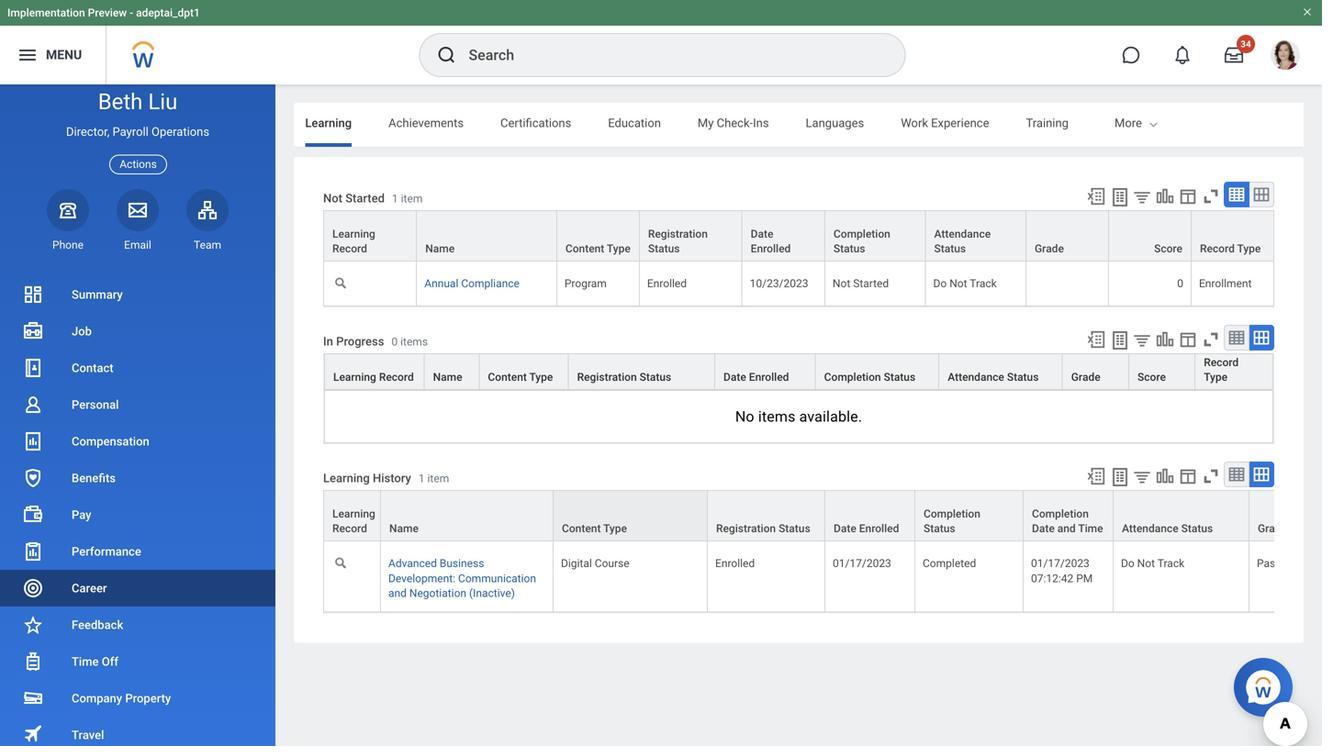 Task type: locate. For each thing, give the bounding box(es) containing it.
status inside registration status
[[648, 242, 680, 255]]

do right not started
[[933, 277, 947, 290]]

table image
[[1228, 329, 1246, 347], [1228, 466, 1246, 484]]

registration status button for progress
[[569, 355, 714, 389]]

date enrolled button inside column header
[[825, 491, 914, 541]]

export to excel image for progress
[[1086, 330, 1106, 350]]

2 01/17/2023 from the left
[[1031, 558, 1090, 570]]

0 vertical spatial learning record button
[[324, 211, 416, 261]]

completion status button for not started
[[825, 211, 925, 261]]

1 inside learning history 1 item
[[419, 472, 425, 485]]

view worker - expand/collapse chart image
[[1155, 330, 1175, 350], [1155, 467, 1175, 487]]

1 fullscreen image from the top
[[1201, 186, 1221, 207]]

time inside 'completion date and time'
[[1078, 523, 1103, 536]]

score for progress
[[1138, 371, 1166, 384]]

learning record down learning history 1 item
[[332, 508, 375, 536]]

0 vertical spatial content type
[[565, 242, 631, 255]]

date enrolled for progress
[[724, 371, 789, 384]]

my check-ins
[[698, 116, 769, 130]]

1 vertical spatial expand table image
[[1252, 329, 1271, 347]]

content type button for in progress
[[480, 355, 568, 389]]

name button up business
[[381, 491, 553, 541]]

0 horizontal spatial track
[[970, 277, 997, 290]]

completion inside column header
[[924, 508, 981, 521]]

advanced business development: communication and negotiation (inactive) link
[[388, 554, 536, 600]]

contact
[[72, 361, 113, 375]]

1 vertical spatial item
[[427, 472, 449, 485]]

attendance
[[934, 228, 991, 241], [948, 371, 1004, 384], [1122, 523, 1179, 536]]

1 horizontal spatial time
[[1078, 523, 1103, 536]]

export to worksheets image for progress
[[1109, 330, 1131, 352]]

name button down in progress 0 items
[[425, 355, 479, 389]]

0 vertical spatial attendance status button
[[926, 211, 1026, 261]]

1 down achievements
[[392, 192, 398, 205]]

attendance status for not started
[[934, 228, 991, 255]]

status for registration status popup button in column header
[[779, 523, 810, 536]]

content type for progress
[[488, 371, 553, 384]]

-
[[130, 6, 133, 19]]

email beth liu element
[[117, 238, 159, 252]]

completion status up not started
[[834, 228, 890, 255]]

personal link
[[0, 387, 275, 423]]

pay image
[[22, 504, 44, 526]]

digital course
[[561, 558, 630, 570]]

date enrolled
[[751, 228, 791, 255], [724, 371, 789, 384], [834, 523, 899, 536]]

learning record
[[332, 228, 375, 255], [333, 371, 414, 384], [332, 508, 375, 536]]

fullscreen image for in progress
[[1201, 330, 1221, 350]]

registration status inside column header
[[716, 523, 810, 536]]

0 vertical spatial toolbar
[[1078, 182, 1274, 210]]

record type down enrollment
[[1204, 356, 1239, 384]]

items right "progress"
[[400, 336, 428, 348]]

1 01/17/2023 from the left
[[833, 558, 891, 570]]

item for started
[[401, 192, 423, 205]]

1 vertical spatial content type button
[[480, 355, 568, 389]]

07:12:42
[[1031, 572, 1074, 585]]

date up 01/17/2023 07:12:42 pm
[[1032, 523, 1055, 536]]

1 horizontal spatial 0
[[1177, 277, 1183, 290]]

enrolled left the completion status column header
[[859, 523, 899, 536]]

1 vertical spatial name
[[433, 371, 462, 384]]

compensation link
[[0, 423, 275, 460]]

beth
[[98, 89, 143, 115]]

0 vertical spatial do
[[933, 277, 947, 290]]

1 inside not started 1 item
[[392, 192, 398, 205]]

and up 01/17/2023 07:12:42 pm
[[1058, 523, 1076, 536]]

row containing record type
[[324, 354, 1273, 390]]

2 horizontal spatial registration
[[716, 523, 776, 536]]

achievements
[[389, 116, 464, 130]]

0 vertical spatial name button
[[417, 211, 556, 261]]

learning record inside learning record column header
[[332, 508, 375, 536]]

2 view worker - expand/collapse chart image from the top
[[1155, 467, 1175, 487]]

date up no
[[724, 371, 746, 384]]

name button inside column header
[[381, 491, 553, 541]]

content for in progress
[[488, 371, 527, 384]]

table image for learning history
[[1228, 466, 1246, 484]]

learning record button down in progress 0 items
[[325, 355, 424, 389]]

2 vertical spatial content type
[[562, 523, 627, 536]]

fullscreen image
[[1201, 186, 1221, 207], [1201, 330, 1221, 350], [1201, 467, 1221, 487]]

email button
[[117, 189, 159, 252]]

attendance status button inside attendance status column header
[[1114, 491, 1249, 541]]

select to filter grid data image
[[1132, 187, 1152, 207], [1132, 331, 1152, 350]]

0 vertical spatial completion status
[[834, 228, 890, 255]]

0 vertical spatial registration status button
[[640, 211, 742, 261]]

2 vertical spatial completion status
[[924, 508, 981, 536]]

0 right "progress"
[[392, 336, 398, 348]]

off
[[102, 655, 118, 669]]

0 horizontal spatial grade
[[1035, 242, 1064, 255]]

record type up enrollment
[[1200, 242, 1261, 255]]

completion up not started
[[834, 228, 890, 241]]

progress
[[336, 335, 384, 348]]

1 horizontal spatial 01/17/2023
[[1031, 558, 1090, 570]]

registration status button for started
[[640, 211, 742, 261]]

fullscreen image for learning history
[[1201, 467, 1221, 487]]

2 click to view/edit grid preferences image from the top
[[1178, 330, 1198, 350]]

completion status up completed element
[[924, 508, 981, 536]]

record down learning history 1 item
[[332, 523, 367, 536]]

1 vertical spatial fullscreen image
[[1201, 330, 1221, 350]]

click to view/edit grid preferences image
[[1178, 467, 1198, 487]]

record type for not started
[[1200, 242, 1261, 255]]

1 vertical spatial record type button
[[1196, 355, 1273, 389]]

01/17/2023 up 07:12:42
[[1031, 558, 1090, 570]]

check-
[[717, 116, 753, 130]]

0 vertical spatial select to filter grid data image
[[1132, 187, 1152, 207]]

learning down "progress"
[[333, 371, 376, 384]]

2 select to filter grid data image from the top
[[1132, 331, 1152, 350]]

0 vertical spatial expand table image
[[1252, 185, 1271, 204]]

toolbar for learning history
[[1078, 462, 1274, 491]]

1 export to excel image from the top
[[1086, 186, 1106, 207]]

table image for in progress
[[1228, 329, 1246, 347]]

fullscreen image right click to view/edit grid preferences image
[[1201, 467, 1221, 487]]

registration inside column header
[[716, 523, 776, 536]]

items right no
[[758, 408, 796, 426]]

1 vertical spatial export to worksheets image
[[1109, 330, 1131, 352]]

grade button for progress
[[1063, 355, 1128, 389]]

experience
[[931, 116, 989, 130]]

2 vertical spatial fullscreen image
[[1201, 467, 1221, 487]]

attendance for progress
[[948, 371, 1004, 384]]

compensation image
[[22, 431, 44, 453]]

date enrolled button for not started
[[742, 211, 824, 261]]

1 click to view/edit grid preferences image from the top
[[1178, 186, 1198, 207]]

0 horizontal spatial registration
[[577, 371, 637, 384]]

enrolled up 10/23/2023
[[751, 242, 791, 255]]

export to worksheets image
[[1109, 186, 1131, 208], [1109, 330, 1131, 352]]

fullscreen image left table icon
[[1201, 186, 1221, 207]]

row
[[323, 210, 1274, 262], [323, 262, 1274, 307], [324, 354, 1273, 390], [323, 491, 1322, 543], [323, 542, 1322, 613]]

completion status button for in progress
[[816, 355, 939, 389]]

0 horizontal spatial item
[[401, 192, 423, 205]]

inbox large image
[[1225, 46, 1243, 64]]

toolbar
[[1078, 182, 1274, 210], [1078, 325, 1274, 354], [1078, 462, 1274, 491]]

0 vertical spatial time
[[1078, 523, 1103, 536]]

payroll
[[113, 125, 149, 139]]

name inside column header
[[389, 523, 419, 536]]

01/17/2023 for 01/17/2023 07:12:42 pm
[[1031, 558, 1090, 570]]

1 export to worksheets image from the top
[[1109, 186, 1131, 208]]

1 vertical spatial do
[[1121, 558, 1135, 570]]

1 vertical spatial completion status
[[824, 371, 916, 384]]

2 vertical spatial toolbar
[[1078, 462, 1274, 491]]

row for in progress
[[324, 354, 1273, 390]]

time
[[1078, 523, 1103, 536], [72, 655, 99, 669]]

2 vertical spatial grade
[[1258, 523, 1287, 536]]

fullscreen image for not started
[[1201, 186, 1221, 207]]

0 vertical spatial table image
[[1228, 329, 1246, 347]]

toolbar for not started
[[1078, 182, 1274, 210]]

do not track
[[933, 277, 997, 290], [1121, 558, 1185, 570]]

1 horizontal spatial started
[[853, 277, 889, 290]]

enrollment
[[1199, 277, 1252, 290]]

2 vertical spatial grade button
[[1250, 491, 1311, 541]]

item
[[401, 192, 423, 205], [427, 472, 449, 485]]

completion status button up completed element
[[915, 491, 1023, 541]]

table image down enrollment
[[1228, 329, 1246, 347]]

registration status button inside column header
[[708, 491, 825, 541]]

benefits image
[[22, 467, 44, 489]]

01/17/2023 inside 01/17/2023 07:12:42 pm
[[1031, 558, 1090, 570]]

0 vertical spatial fullscreen image
[[1201, 186, 1221, 207]]

0 vertical spatial and
[[1058, 523, 1076, 536]]

not
[[323, 191, 342, 205], [833, 277, 850, 290], [950, 277, 967, 290], [1137, 558, 1155, 570]]

status for registration status popup button associated with progress
[[640, 371, 671, 384]]

2 vertical spatial name
[[389, 523, 419, 536]]

table image
[[1228, 185, 1246, 204]]

name button
[[417, 211, 556, 261], [425, 355, 479, 389], [381, 491, 553, 541]]

completion status up available.
[[824, 371, 916, 384]]

10/23/2023
[[750, 277, 808, 290]]

attendance status button for progress
[[939, 355, 1062, 389]]

content type column header
[[554, 491, 708, 543]]

0 vertical spatial record type button
[[1192, 211, 1273, 261]]

2 vertical spatial attendance status button
[[1114, 491, 1249, 541]]

completion up completed element
[[924, 508, 981, 521]]

1 vertical spatial toolbar
[[1078, 325, 1274, 354]]

2 vertical spatial learning record button
[[324, 491, 380, 541]]

item right history
[[427, 472, 449, 485]]

company property
[[72, 692, 171, 706]]

01/17/2023 down date enrolled column header in the right bottom of the page
[[833, 558, 891, 570]]

1 expand table image from the top
[[1252, 185, 1271, 204]]

content type for started
[[565, 242, 631, 255]]

score for started
[[1154, 242, 1183, 255]]

name column header
[[381, 491, 554, 543]]

more
[[1115, 116, 1142, 130]]

learning
[[305, 116, 352, 130], [332, 228, 375, 241], [333, 371, 376, 384], [323, 471, 370, 485], [332, 508, 375, 521]]

2 vertical spatial attendance status
[[1122, 523, 1213, 536]]

learning record button down not started 1 item
[[324, 211, 416, 261]]

content
[[565, 242, 604, 255], [488, 371, 527, 384], [562, 523, 601, 536]]

1 vertical spatial grade button
[[1063, 355, 1128, 389]]

1 vertical spatial registration status
[[577, 371, 671, 384]]

0 vertical spatial export to worksheets image
[[1109, 186, 1131, 208]]

contact link
[[0, 350, 275, 387]]

tab list
[[0, 103, 1069, 147]]

liu
[[148, 89, 177, 115]]

1 vertical spatial learning record
[[333, 371, 414, 384]]

content inside column header
[[562, 523, 601, 536]]

0 vertical spatial score
[[1154, 242, 1183, 255]]

1 vertical spatial record type
[[1204, 356, 1239, 384]]

1 horizontal spatial item
[[427, 472, 449, 485]]

1 vertical spatial export to excel image
[[1086, 330, 1106, 350]]

1 view worker - expand/collapse chart image from the top
[[1155, 330, 1175, 350]]

1 vertical spatial registration
[[577, 371, 637, 384]]

no items available.
[[735, 408, 862, 426]]

01/17/2023 07:12:42 pm
[[1031, 558, 1093, 585]]

1 horizontal spatial items
[[758, 408, 796, 426]]

status for completion status popup button corresponding to in progress
[[884, 371, 916, 384]]

items
[[400, 336, 428, 348], [758, 408, 796, 426]]

attendance for started
[[934, 228, 991, 241]]

0 vertical spatial content
[[565, 242, 604, 255]]

record type button down enrollment
[[1196, 355, 1273, 389]]

do not track element
[[1121, 554, 1185, 570]]

completion status column header
[[915, 491, 1024, 543]]

0 horizontal spatial 0
[[392, 336, 398, 348]]

time left off
[[72, 655, 99, 669]]

learning history 1 item
[[323, 471, 449, 485]]

0 vertical spatial grade
[[1035, 242, 1064, 255]]

name for started
[[425, 242, 455, 255]]

team
[[194, 239, 221, 251]]

time up pm
[[1078, 523, 1103, 536]]

item inside learning history 1 item
[[427, 472, 449, 485]]

0 vertical spatial completion status button
[[825, 211, 925, 261]]

1 vertical spatial track
[[1158, 558, 1185, 570]]

enrolled right program
[[647, 277, 687, 290]]

career link
[[0, 570, 275, 607]]

1 vertical spatial attendance
[[948, 371, 1004, 384]]

0 horizontal spatial time
[[72, 655, 99, 669]]

0 vertical spatial registration status
[[648, 228, 708, 255]]

learning record down not started 1 item
[[332, 228, 375, 255]]

export to worksheets image
[[1109, 467, 1131, 489]]

property
[[125, 692, 171, 706]]

grade button for started
[[1026, 211, 1108, 261]]

1 vertical spatial date enrolled button
[[715, 355, 815, 389]]

1 horizontal spatial 1
[[419, 472, 425, 485]]

company property link
[[0, 680, 275, 717]]

completion
[[834, 228, 890, 241], [824, 371, 881, 384], [924, 508, 981, 521], [1032, 508, 1089, 521]]

mail image
[[127, 199, 149, 221]]

0 vertical spatial content type button
[[557, 211, 639, 261]]

pay
[[72, 508, 91, 522]]

1 vertical spatial grade
[[1071, 371, 1101, 384]]

status for completion status popup button associated with not started
[[834, 242, 865, 255]]

learning down not started 1 item
[[332, 228, 375, 241]]

1 horizontal spatial track
[[1158, 558, 1185, 570]]

and down development:
[[388, 587, 407, 600]]

2 vertical spatial completion status button
[[915, 491, 1023, 541]]

annual compliance link
[[424, 274, 520, 290]]

2 export to worksheets image from the top
[[1109, 330, 1131, 352]]

2 fullscreen image from the top
[[1201, 330, 1221, 350]]

1 toolbar from the top
[[1078, 182, 1274, 210]]

completion status button up not started
[[825, 211, 925, 261]]

started inside "row"
[[853, 277, 889, 290]]

1 vertical spatial content
[[488, 371, 527, 384]]

learning down learning history 1 item
[[332, 508, 375, 521]]

1 vertical spatial view worker - expand/collapse chart image
[[1155, 467, 1175, 487]]

my
[[698, 116, 714, 130]]

type
[[607, 242, 631, 255], [1237, 242, 1261, 255], [529, 371, 553, 384], [1204, 371, 1228, 384], [603, 523, 627, 536]]

feedback
[[72, 618, 123, 632]]

feedback image
[[22, 614, 44, 636]]

learning record button for progress
[[325, 355, 424, 389]]

expand table image
[[1252, 185, 1271, 204], [1252, 329, 1271, 347]]

item down achievements
[[401, 192, 423, 205]]

type inside column header
[[603, 523, 627, 536]]

1 vertical spatial table image
[[1228, 466, 1246, 484]]

0 vertical spatial view worker - expand/collapse chart image
[[1155, 330, 1175, 350]]

0 vertical spatial record type
[[1200, 242, 1261, 255]]

learning up learning record column header
[[323, 471, 370, 485]]

compensation
[[72, 435, 149, 449]]

name button up compliance
[[417, 211, 556, 261]]

attendance status for in progress
[[948, 371, 1039, 384]]

attendance status button
[[926, 211, 1026, 261], [939, 355, 1062, 389], [1114, 491, 1249, 541]]

attendance status button for started
[[926, 211, 1026, 261]]

name for progress
[[433, 371, 462, 384]]

1 vertical spatial attendance status
[[948, 371, 1039, 384]]

0 vertical spatial started
[[345, 191, 385, 205]]

date inside column header
[[834, 523, 856, 536]]

learning record button for started
[[324, 211, 416, 261]]

time off image
[[22, 651, 44, 673]]

0 left enrollment
[[1177, 277, 1183, 290]]

completion status
[[834, 228, 890, 255], [824, 371, 916, 384], [924, 508, 981, 536]]

learning record button down learning history 1 item
[[324, 491, 380, 541]]

pay link
[[0, 497, 275, 533]]

0 vertical spatial 1
[[392, 192, 398, 205]]

content type
[[565, 242, 631, 255], [488, 371, 553, 384], [562, 523, 627, 536]]

benefits link
[[0, 460, 275, 497]]

record down in progress 0 items
[[379, 371, 414, 384]]

and
[[1058, 523, 1076, 536], [388, 587, 407, 600]]

export to excel image
[[1086, 186, 1106, 207], [1086, 330, 1106, 350]]

expand table image for not started
[[1252, 185, 1271, 204]]

navigation pane region
[[0, 84, 275, 746]]

3 toolbar from the top
[[1078, 462, 1274, 491]]

1 vertical spatial do not track
[[1121, 558, 1185, 570]]

do right 01/17/2023 07:12:42 pm
[[1121, 558, 1135, 570]]

date
[[751, 228, 773, 241], [724, 371, 746, 384], [834, 523, 856, 536], [1032, 523, 1055, 536]]

0 horizontal spatial and
[[388, 587, 407, 600]]

record down not started 1 item
[[332, 242, 367, 255]]

started
[[345, 191, 385, 205], [853, 277, 889, 290]]

record type button down table icon
[[1192, 211, 1273, 261]]

program
[[565, 277, 607, 290]]

list
[[0, 276, 275, 746]]

status
[[648, 242, 680, 255], [834, 242, 865, 255], [934, 242, 966, 255], [640, 371, 671, 384], [884, 371, 916, 384], [1007, 371, 1039, 384], [779, 523, 810, 536], [924, 523, 955, 536], [1181, 523, 1213, 536]]

1
[[392, 192, 398, 205], [419, 472, 425, 485]]

score button
[[1109, 211, 1191, 261], [1129, 355, 1195, 389]]

1 vertical spatial score
[[1138, 371, 1166, 384]]

1 vertical spatial started
[[853, 277, 889, 290]]

2 vertical spatial content type button
[[554, 491, 707, 541]]

2 vertical spatial attendance
[[1122, 523, 1179, 536]]

item inside not started 1 item
[[401, 192, 423, 205]]

0 vertical spatial score button
[[1109, 211, 1191, 261]]

click to view/edit grid preferences image for progress
[[1178, 330, 1198, 350]]

registration status
[[648, 228, 708, 255], [577, 371, 671, 384], [716, 523, 810, 536]]

1 table image from the top
[[1228, 329, 1246, 347]]

click to view/edit grid preferences image
[[1178, 186, 1198, 207], [1178, 330, 1198, 350]]

completion status button inside column header
[[915, 491, 1023, 541]]

record type button
[[1192, 211, 1273, 261], [1196, 355, 1273, 389]]

learning inside column header
[[332, 508, 375, 521]]

completion down export to excel image at bottom
[[1032, 508, 1089, 521]]

score
[[1154, 242, 1183, 255], [1138, 371, 1166, 384]]

attendance status
[[934, 228, 991, 255], [948, 371, 1039, 384], [1122, 523, 1213, 536]]

1 right history
[[419, 472, 425, 485]]

completion inside 'completion date and time'
[[1032, 508, 1089, 521]]

1 select to filter grid data image from the top
[[1132, 187, 1152, 207]]

0 vertical spatial date enrolled button
[[742, 211, 824, 261]]

completion up available.
[[824, 371, 881, 384]]

0 vertical spatial attendance
[[934, 228, 991, 241]]

2 expand table image from the top
[[1252, 329, 1271, 347]]

2 vertical spatial date enrolled
[[834, 523, 899, 536]]

date right registration status column header
[[834, 523, 856, 536]]

1 vertical spatial attendance status button
[[939, 355, 1062, 389]]

enrolled
[[751, 242, 791, 255], [647, 277, 687, 290], [749, 371, 789, 384], [859, 523, 899, 536], [715, 558, 755, 570]]

3 fullscreen image from the top
[[1201, 467, 1221, 487]]

cell
[[1026, 262, 1109, 307]]

enrolled down registration status column header
[[715, 558, 755, 570]]

2 toolbar from the top
[[1078, 325, 1274, 354]]

0 vertical spatial click to view/edit grid preferences image
[[1178, 186, 1198, 207]]

learning record down in progress 0 items
[[333, 371, 414, 384]]

2 vertical spatial registration status button
[[708, 491, 825, 541]]

completion status inside column header
[[924, 508, 981, 536]]

2 export to excel image from the top
[[1086, 330, 1106, 350]]

1 horizontal spatial registration
[[648, 228, 708, 241]]

benefits
[[72, 471, 116, 485]]

Search Workday  search field
[[469, 35, 867, 75]]

1 vertical spatial learning record button
[[325, 355, 424, 389]]

1 vertical spatial registration status button
[[569, 355, 714, 389]]

0 vertical spatial registration
[[648, 228, 708, 241]]

0 horizontal spatial do not track
[[933, 277, 997, 290]]

grade for started
[[1035, 242, 1064, 255]]

fullscreen image down enrollment
[[1201, 330, 1221, 350]]

0 horizontal spatial started
[[345, 191, 385, 205]]

summary
[[72, 288, 123, 302]]

do
[[933, 277, 947, 290], [1121, 558, 1135, 570]]

date up 10/23/2023
[[751, 228, 773, 241]]

phone beth liu element
[[47, 238, 89, 252]]

job image
[[22, 320, 44, 342]]

table image left expand table icon
[[1228, 466, 1246, 484]]

completion status button up available.
[[816, 355, 939, 389]]

1 vertical spatial content type
[[488, 371, 553, 384]]

content type button inside content type column header
[[554, 491, 707, 541]]

2 table image from the top
[[1228, 466, 1246, 484]]



Task type: describe. For each thing, give the bounding box(es) containing it.
travel image
[[22, 723, 44, 745]]

export to excel image for started
[[1086, 186, 1106, 207]]

1 for not started
[[392, 192, 398, 205]]

director,
[[66, 125, 110, 139]]

pass element
[[1257, 554, 1281, 570]]

view worker - expand/collapse chart image
[[1155, 186, 1175, 207]]

1 horizontal spatial do
[[1121, 558, 1135, 570]]

director, payroll operations
[[66, 125, 209, 139]]

personal image
[[22, 394, 44, 416]]

communication
[[458, 572, 536, 585]]

click to view/edit grid preferences image for started
[[1178, 186, 1198, 207]]

registration for progress
[[577, 371, 637, 384]]

0 horizontal spatial do
[[933, 277, 947, 290]]

time inside navigation pane region
[[72, 655, 99, 669]]

phone
[[52, 239, 84, 251]]

operations
[[151, 125, 209, 139]]

completion date and time button
[[1024, 491, 1113, 541]]

score button for not started
[[1109, 211, 1191, 261]]

row containing annual compliance
[[323, 262, 1274, 307]]

completion date and time column header
[[1024, 491, 1114, 543]]

status for completion status popup button within the column header
[[924, 523, 955, 536]]

record down enrollment
[[1204, 356, 1239, 369]]

export to worksheets image for started
[[1109, 186, 1131, 208]]

completion for completion date and time popup button
[[1032, 508, 1089, 521]]

items inside in progress 0 items
[[400, 336, 428, 348]]

registration status for in progress
[[577, 371, 671, 384]]

status for 'attendance status' popup button inside attendance status column header
[[1181, 523, 1213, 536]]

status for 'attendance status' popup button for started
[[934, 242, 966, 255]]

list containing summary
[[0, 276, 275, 746]]

education
[[608, 116, 661, 130]]

performance link
[[0, 533, 275, 570]]

and inside advanced business development: communication and negotiation (inactive)
[[388, 587, 407, 600]]

phone image
[[55, 199, 81, 221]]

attendance status column header
[[1114, 491, 1250, 543]]

toolbar for in progress
[[1078, 325, 1274, 354]]

name button for started
[[417, 211, 556, 261]]

expand table image
[[1252, 466, 1271, 484]]

compliance
[[461, 277, 520, 290]]

performance
[[72, 545, 141, 559]]

34
[[1241, 39, 1251, 50]]

attendance inside column header
[[1122, 523, 1179, 536]]

time off link
[[0, 644, 275, 680]]

0 vertical spatial track
[[970, 277, 997, 290]]

enrolled up no
[[749, 371, 789, 384]]

and inside 'completion date and time'
[[1058, 523, 1076, 536]]

search image
[[436, 44, 458, 66]]

view team image
[[196, 199, 219, 221]]

career
[[72, 582, 107, 595]]

registration status column header
[[708, 491, 825, 543]]

work experience
[[901, 116, 989, 130]]

business
[[440, 558, 484, 570]]

negotiation
[[409, 587, 466, 600]]

learning record button inside column header
[[324, 491, 380, 541]]

enrolled element
[[715, 554, 755, 570]]

learning record for progress
[[333, 371, 414, 384]]

job link
[[0, 313, 275, 350]]

01/17/2023 for 01/17/2023
[[833, 558, 891, 570]]

ins
[[753, 116, 769, 130]]

company property image
[[22, 688, 44, 710]]

learning record column header
[[323, 491, 381, 543]]

close environment banner image
[[1302, 6, 1313, 17]]

advanced business development: communication and negotiation (inactive)
[[388, 558, 536, 600]]

beth liu
[[98, 89, 177, 115]]

0 inside "row"
[[1177, 277, 1183, 290]]

grade for progress
[[1071, 371, 1101, 384]]

enrolled inside date enrolled column header
[[859, 523, 899, 536]]

menu banner
[[0, 0, 1322, 84]]

0 vertical spatial do not track
[[933, 277, 997, 290]]

profile logan mcneil image
[[1271, 40, 1300, 74]]

available.
[[799, 408, 862, 426]]

tab list containing learning
[[0, 103, 1069, 147]]

record inside column header
[[332, 523, 367, 536]]

record up enrollment
[[1200, 242, 1235, 255]]

feedback link
[[0, 607, 275, 644]]

notifications large image
[[1173, 46, 1192, 64]]

languages
[[806, 116, 864, 130]]

select to filter grid data image
[[1132, 467, 1152, 487]]

(inactive)
[[469, 587, 515, 600]]

work
[[901, 116, 928, 130]]

adeptai_dpt1
[[136, 6, 200, 19]]

completion for completion status popup button associated with not started
[[834, 228, 890, 241]]

in progress 0 items
[[323, 335, 428, 348]]

actions button
[[109, 155, 167, 174]]

completion for completion status popup button corresponding to in progress
[[824, 371, 881, 384]]

completion status for progress
[[824, 371, 916, 384]]

company
[[72, 692, 122, 706]]

row for not started
[[323, 210, 1274, 262]]

advanced
[[388, 558, 437, 570]]

travel link
[[0, 717, 275, 746]]

registration for started
[[648, 228, 708, 241]]

menu
[[46, 47, 82, 63]]

completed
[[923, 558, 976, 570]]

time off
[[72, 655, 118, 669]]

menu button
[[0, 26, 106, 84]]

view worker - expand/collapse chart image for history
[[1155, 467, 1175, 487]]

learning for "row" containing record type
[[333, 371, 376, 384]]

preview
[[88, 6, 127, 19]]

team beth liu element
[[186, 238, 229, 252]]

date enrolled button for in progress
[[715, 355, 815, 389]]

started for not started
[[853, 277, 889, 290]]

1 for learning history
[[419, 472, 425, 485]]

certifications
[[500, 116, 571, 130]]

not started 1 item
[[323, 191, 423, 205]]

select to filter grid data image for progress
[[1132, 331, 1152, 350]]

content type button for not started
[[557, 211, 639, 261]]

annual compliance
[[424, 277, 520, 290]]

actions
[[120, 158, 157, 171]]

justify image
[[17, 44, 39, 66]]

pass
[[1257, 558, 1281, 570]]

content for not started
[[565, 242, 604, 255]]

date enrolled for started
[[751, 228, 791, 255]]

career image
[[22, 578, 44, 600]]

digital course element
[[561, 554, 630, 570]]

completion date and time
[[1032, 508, 1103, 536]]

row for learning history
[[323, 491, 1322, 543]]

name button for progress
[[425, 355, 479, 389]]

content type inside column header
[[562, 523, 627, 536]]

digital
[[561, 558, 592, 570]]

score button for in progress
[[1129, 355, 1195, 389]]

learning record for started
[[332, 228, 375, 255]]

status for registration status popup button corresponding to started
[[648, 242, 680, 255]]

learning for "row" corresponding to not started
[[332, 228, 375, 241]]

item for history
[[427, 472, 449, 485]]

learning up not started 1 item
[[305, 116, 352, 130]]

pm
[[1076, 572, 1093, 585]]

row containing advanced business development: communication and negotiation (inactive)
[[323, 542, 1322, 613]]

1 vertical spatial items
[[758, 408, 796, 426]]

history
[[373, 471, 411, 485]]

team link
[[186, 189, 229, 252]]

no
[[735, 408, 754, 426]]

completed element
[[923, 554, 976, 570]]

1 horizontal spatial do not track
[[1121, 558, 1185, 570]]

record type for in progress
[[1204, 356, 1239, 384]]

view worker - expand/collapse chart image for progress
[[1155, 330, 1175, 350]]

expand table image for in progress
[[1252, 329, 1271, 347]]

implementation
[[7, 6, 85, 19]]

0 inside in progress 0 items
[[392, 336, 398, 348]]

training
[[1026, 116, 1069, 130]]

performance image
[[22, 541, 44, 563]]

completion status for started
[[834, 228, 890, 255]]

completion for completion status popup button within the column header
[[924, 508, 981, 521]]

34 button
[[1214, 35, 1255, 75]]

learning for learning record column header
[[332, 508, 375, 521]]

not started
[[833, 277, 889, 290]]

phone button
[[47, 189, 89, 252]]

email
[[124, 239, 151, 251]]

record type button for started
[[1192, 211, 1273, 261]]

personal
[[72, 398, 119, 412]]

annual
[[424, 277, 459, 290]]

summary link
[[0, 276, 275, 313]]

date enrolled inside column header
[[834, 523, 899, 536]]

development:
[[388, 572, 455, 585]]

course
[[595, 558, 630, 570]]

date enrolled column header
[[825, 491, 915, 543]]

summary image
[[22, 284, 44, 306]]

record type button for progress
[[1196, 355, 1273, 389]]

select to filter grid data image for started
[[1132, 187, 1152, 207]]

implementation preview -   adeptai_dpt1
[[7, 6, 200, 19]]

in
[[323, 335, 333, 348]]

job
[[72, 325, 92, 338]]

type inside 'record type'
[[1204, 371, 1228, 384]]

travel
[[72, 729, 104, 742]]

attendance status inside column header
[[1122, 523, 1213, 536]]

contact image
[[22, 357, 44, 379]]

export to excel image
[[1086, 467, 1106, 487]]

status for progress 'attendance status' popup button
[[1007, 371, 1039, 384]]

registration status for not started
[[648, 228, 708, 255]]

started for not started 1 item
[[345, 191, 385, 205]]

date inside 'completion date and time'
[[1032, 523, 1055, 536]]



Task type: vqa. For each thing, say whether or not it's contained in the screenshot.
the View printable version (PDF) icon
no



